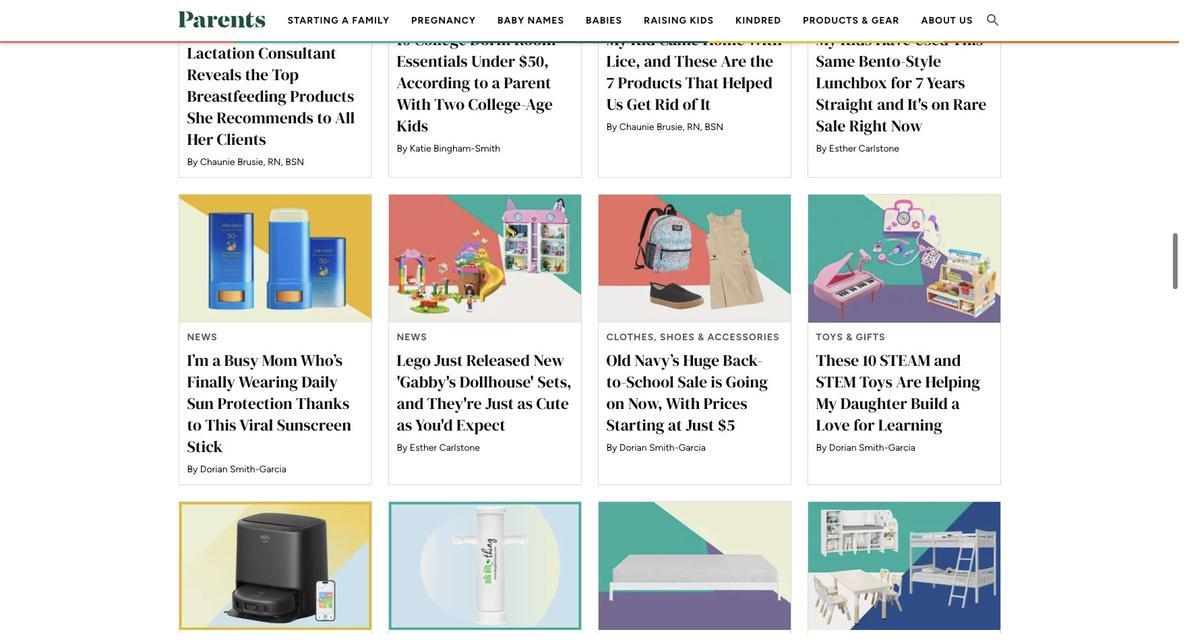 Task type: describe. For each thing, give the bounding box(es) containing it.
now
[[892, 115, 923, 137]]

starting inside header navigation
[[288, 15, 339, 26]]

rid
[[655, 93, 679, 116]]

my for same
[[817, 29, 838, 51]]

prices
[[704, 393, 748, 415]]

my inside these 10 steam and stem toys are helping my daughter build a love for learning
[[817, 393, 838, 415]]

at
[[668, 414, 683, 437]]

lego just released new 'gabby's dollhouse' sets, and they're just as cute as you'd expect link
[[388, 195, 582, 486]]

kids for raising
[[690, 15, 714, 26]]

lactation consultant reveals the top breastfeeding products she recommends to all her clients link
[[178, 0, 372, 178]]

i'm
[[187, 350, 209, 372]]

about us
[[922, 15, 974, 26]]

going
[[726, 371, 768, 393]]

toys
[[860, 371, 893, 393]]

dorm
[[470, 29, 511, 51]]

my kid came home with lice, and these are the 7 products that helped us get rid of it link
[[598, 0, 792, 178]]

it's
[[908, 93, 929, 116]]

of
[[683, 93, 697, 116]]

gabby's dollhouse legos tout image
[[389, 195, 581, 323]]

raising kids link
[[644, 15, 714, 26]]

is
[[711, 371, 723, 393]]

amazon prime day kids furniture tout image
[[808, 503, 1001, 631]]

protection
[[218, 393, 293, 415]]

viral
[[239, 414, 273, 437]]

top
[[272, 64, 299, 86]]

same
[[817, 50, 856, 72]]

to inside the i'm a busy mom who's finally wearing daily sun protection thanks to this viral sunscreen stick
[[187, 414, 202, 437]]

mom
[[262, 350, 298, 372]]

raising kids
[[644, 15, 714, 26]]

kids for my
[[841, 29, 873, 51]]

stick
[[187, 436, 223, 458]]

0 horizontal spatial just
[[435, 350, 463, 372]]

age
[[526, 93, 553, 116]]

are inside my kid came home with lice, and these are the 7 products that helped us get rid of it
[[721, 50, 747, 72]]

to-
[[607, 371, 627, 393]]

1 horizontal spatial as
[[518, 393, 533, 415]]

babies
[[586, 15, 623, 26]]

she
[[187, 107, 213, 129]]

and inside lego just released new 'gabby's dollhouse' sets, and they're just as cute as you'd expect
[[397, 393, 424, 415]]

steam-friendly preschool toys tout image
[[808, 195, 1001, 323]]

busy
[[224, 350, 259, 372]]

'gabby's
[[397, 371, 456, 393]]

and inside these 10 steam and stem toys are helping my daughter build a love for learning
[[935, 350, 962, 372]]

you'd
[[416, 414, 453, 437]]

sale inside the my kids have used this same bento-style lunchbox for 7 years straight and it's on rare sale right now
[[817, 115, 846, 137]]

are inside these 10 steam and stem toys are helping my daughter build a love for learning
[[897, 371, 922, 393]]

sale inside old navy's huge back- to-school sale is going on now, with prices starting at just $5
[[678, 371, 708, 393]]

deal one-off: kids mattress tout image
[[599, 503, 791, 631]]

expect
[[457, 414, 506, 437]]

straight
[[817, 93, 874, 116]]

came
[[659, 29, 700, 51]]

sets,
[[538, 371, 572, 393]]

thanks
[[296, 393, 350, 415]]

lego
[[397, 350, 431, 372]]

huge
[[683, 350, 720, 372]]

10 college dorm room essentials under $50, according to a parent with two college-age kids
[[397, 29, 556, 137]]

under
[[472, 50, 516, 72]]

a inside the i'm a busy mom who's finally wearing daily sun protection thanks to this viral sunscreen stick
[[212, 350, 221, 372]]

7 for it's
[[916, 72, 924, 94]]

daily
[[302, 371, 338, 393]]

home
[[703, 29, 745, 51]]

my kid came home with lice, and these are the 7 products that helped us get rid of it
[[607, 29, 782, 116]]

i'm a busy mom who's finally wearing daily sun protection thanks to this viral sunscreen stick
[[187, 350, 352, 458]]

parent
[[504, 72, 552, 94]]

these inside these 10 steam and stem toys are helping my daughter build a love for learning
[[817, 350, 860, 372]]

7 for us
[[607, 72, 615, 94]]

on inside old navy's huge back- to-school sale is going on now, with prices starting at just $5
[[607, 393, 625, 415]]

10 inside 10 college dorm room essentials under $50, according to a parent with two college-age kids
[[397, 29, 411, 51]]

to inside 10 college dorm room essentials under $50, according to a parent with two college-age kids
[[474, 72, 489, 94]]

all
[[335, 107, 355, 129]]

baby names link
[[498, 15, 565, 26]]

names
[[528, 15, 565, 26]]

bug bite thing suction tool - bug bites and bee/wasp image
[[389, 503, 581, 631]]

products & gear
[[803, 15, 900, 26]]

style
[[906, 50, 942, 72]]

the inside my kid came home with lice, and these are the 7 products that helped us get rid of it
[[750, 50, 774, 72]]

about us link
[[922, 15, 974, 26]]

lunchbox
[[817, 72, 888, 94]]

rare
[[954, 93, 987, 116]]

products & gear link
[[803, 15, 900, 26]]

kindred
[[736, 15, 782, 26]]

and inside the my kids have used this same bento-style lunchbox for 7 years straight and it's on rare sale right now
[[878, 93, 905, 116]]

with inside my kid came home with lice, and these are the 7 products that helped us get rid of it
[[748, 29, 782, 51]]

her
[[187, 128, 213, 151]]

for inside the my kids have used this same bento-style lunchbox for 7 years straight and it's on rare sale right now
[[891, 72, 913, 94]]

old
[[607, 350, 631, 372]]

two
[[435, 93, 465, 116]]

finally
[[187, 371, 236, 393]]

who's
[[301, 350, 343, 372]]

sun
[[187, 393, 214, 415]]

used
[[915, 29, 949, 51]]

old navy's huge back- to-school sale is going on now, with prices starting at just $5
[[607, 350, 768, 437]]

room
[[514, 29, 556, 51]]

0 horizontal spatial as
[[397, 414, 412, 437]]

these 10 steam and stem toys are helping my daughter build a love for learning link
[[808, 195, 1001, 486]]

just inside old navy's huge back- to-school sale is going on now, with prices starting at just $5
[[686, 414, 715, 437]]

helping
[[926, 371, 981, 393]]

daughter
[[841, 393, 908, 415]]

kids inside 10 college dorm room essentials under $50, according to a parent with two college-age kids
[[397, 115, 428, 137]]

learning
[[879, 414, 943, 437]]



Task type: vqa. For each thing, say whether or not it's contained in the screenshot.
the left with
yes



Task type: locate. For each thing, give the bounding box(es) containing it.
to down finally
[[187, 414, 202, 437]]

school
[[627, 371, 675, 393]]

baby
[[498, 15, 525, 26]]

helped
[[723, 72, 773, 94]]

the
[[750, 50, 774, 72], [245, 64, 269, 86]]

0 vertical spatial kids
[[690, 15, 714, 26]]

1 horizontal spatial 10
[[863, 350, 877, 372]]

just right lego on the left bottom of the page
[[435, 350, 463, 372]]

0 horizontal spatial products
[[290, 85, 354, 108]]

products down kid
[[618, 72, 682, 94]]

products down consultant
[[290, 85, 354, 108]]

0 vertical spatial with
[[748, 29, 782, 51]]

0 vertical spatial to
[[474, 72, 489, 94]]

they're
[[427, 393, 482, 415]]

1 horizontal spatial are
[[897, 371, 922, 393]]

on
[[932, 93, 950, 116], [607, 393, 625, 415]]

my down products & gear
[[817, 29, 838, 51]]

0 horizontal spatial 7
[[607, 72, 615, 94]]

and right "lice,"
[[644, 50, 671, 72]]

0 horizontal spatial for
[[854, 414, 875, 437]]

0 vertical spatial this
[[953, 29, 984, 51]]

i'm a busy mom who's finally wearing daily sun protection thanks to this viral sunscreen stick link
[[178, 195, 372, 486]]

that
[[686, 72, 719, 94]]

search image
[[985, 12, 1001, 28]]

0 horizontal spatial on
[[607, 393, 625, 415]]

for inside these 10 steam and stem toys are helping my daughter build a love for learning
[[854, 414, 875, 437]]

as left you'd
[[397, 414, 412, 437]]

my kids have used this same bento-style lunchbox for 7 years straight and it's on rare sale right now
[[817, 29, 987, 137]]

7 left years
[[916, 72, 924, 94]]

pregnancy
[[412, 15, 476, 26]]

with inside old navy's huge back- to-school sale is going on now, with prices starting at just $5
[[666, 393, 700, 415]]

1 vertical spatial 10
[[863, 350, 877, 372]]

kindred link
[[736, 15, 782, 26]]

1 horizontal spatial the
[[750, 50, 774, 72]]

according
[[397, 72, 470, 94]]

0 horizontal spatial sale
[[678, 371, 708, 393]]

with for 10 college dorm room essentials under $50, according to a parent with two college-age kids
[[397, 93, 431, 116]]

kids inside header navigation
[[690, 15, 714, 26]]

eufy clean x9 pro cleanerbot with mopmaster adaptive pressure cleaning image
[[179, 503, 371, 631]]

and left it's
[[878, 93, 905, 116]]

2 vertical spatial to
[[187, 414, 202, 437]]

my inside the my kids have used this same bento-style lunchbox for 7 years straight and it's on rare sale right now
[[817, 29, 838, 51]]

a inside navigation
[[342, 15, 349, 26]]

now,
[[628, 393, 663, 415]]

2 7 from the left
[[916, 72, 924, 94]]

1 horizontal spatial to
[[317, 107, 332, 129]]

1 vertical spatial with
[[397, 93, 431, 116]]

sale left right on the top
[[817, 115, 846, 137]]

0 vertical spatial sale
[[817, 115, 846, 137]]

kids inside the my kids have used this same bento-style lunchbox for 7 years straight and it's on rare sale right now
[[841, 29, 873, 51]]

with
[[748, 29, 782, 51], [397, 93, 431, 116], [666, 393, 700, 415]]

the down kindred link on the right of page
[[750, 50, 774, 72]]

a right i'm
[[212, 350, 221, 372]]

are
[[721, 50, 747, 72], [897, 371, 922, 393]]

1 vertical spatial sale
[[678, 371, 708, 393]]

and down lego on the left bottom of the page
[[397, 393, 424, 415]]

a left parent
[[492, 72, 501, 94]]

back-
[[723, 350, 763, 372]]

steam
[[880, 350, 931, 372]]

just down released
[[486, 393, 514, 415]]

shisheido sunscreen stick review tout image
[[179, 195, 371, 323]]

products
[[803, 15, 859, 26], [618, 72, 682, 94], [290, 85, 354, 108]]

7
[[607, 72, 615, 94], [916, 72, 924, 94]]

to inside lactation consultant reveals the top breastfeeding products she recommends to all her clients
[[317, 107, 332, 129]]

bts old navy clothes sales roundup tout image
[[599, 195, 791, 323]]

build
[[911, 393, 948, 415]]

clients
[[217, 128, 266, 151]]

it
[[701, 93, 711, 116]]

visit parents' homepage image
[[178, 11, 265, 28]]

this down about us link
[[953, 29, 984, 51]]

2 vertical spatial kids
[[397, 115, 428, 137]]

kids left two
[[397, 115, 428, 137]]

7 inside the my kids have used this same bento-style lunchbox for 7 years straight and it's on rare sale right now
[[916, 72, 924, 94]]

1 vertical spatial on
[[607, 393, 625, 415]]

0 horizontal spatial the
[[245, 64, 269, 86]]

kids up home
[[690, 15, 714, 26]]

and
[[644, 50, 671, 72], [878, 93, 905, 116], [935, 350, 962, 372], [397, 393, 424, 415]]

2 horizontal spatial products
[[803, 15, 859, 26]]

0 vertical spatial starting
[[288, 15, 339, 26]]

lactation
[[187, 42, 255, 64]]

breastfeeding
[[187, 85, 287, 108]]

1 vertical spatial are
[[897, 371, 922, 393]]

with for old navy's huge back- to-school sale is going on now, with prices starting at just $5
[[666, 393, 700, 415]]

lego just released new 'gabby's dollhouse' sets, and they're just as cute as you'd expect
[[397, 350, 572, 437]]

starting a family
[[288, 15, 390, 26]]

0 horizontal spatial are
[[721, 50, 747, 72]]

us inside my kid came home with lice, and these are the 7 products that helped us get rid of it
[[607, 93, 624, 116]]

0 horizontal spatial kids
[[397, 115, 428, 137]]

right
[[850, 115, 888, 137]]

my left daughter
[[817, 393, 838, 415]]

1 horizontal spatial us
[[960, 15, 974, 26]]

products left &
[[803, 15, 859, 26]]

and inside my kid came home with lice, and these are the 7 products that helped us get rid of it
[[644, 50, 671, 72]]

7 inside my kid came home with lice, and these are the 7 products that helped us get rid of it
[[607, 72, 615, 94]]

1 vertical spatial these
[[817, 350, 860, 372]]

baby names
[[498, 15, 565, 26]]

this left viral
[[205, 414, 236, 437]]

bento-
[[859, 50, 906, 72]]

1 horizontal spatial kids
[[690, 15, 714, 26]]

10 left college
[[397, 29, 411, 51]]

to right two
[[474, 72, 489, 94]]

0 horizontal spatial with
[[397, 93, 431, 116]]

kid
[[631, 29, 656, 51]]

0 horizontal spatial these
[[675, 50, 718, 72]]

a left the family
[[342, 15, 349, 26]]

a right build
[[952, 393, 960, 415]]

college-
[[469, 93, 526, 116]]

recommends
[[217, 107, 314, 129]]

get
[[627, 93, 652, 116]]

1 vertical spatial to
[[317, 107, 332, 129]]

starting inside old navy's huge back- to-school sale is going on now, with prices starting at just $5
[[607, 414, 665, 437]]

products inside my kid came home with lice, and these are the 7 products that helped us get rid of it
[[618, 72, 682, 94]]

$50,
[[519, 50, 549, 72]]

1 horizontal spatial with
[[666, 393, 700, 415]]

family
[[352, 15, 390, 26]]

sunscreen
[[277, 414, 352, 437]]

2 horizontal spatial kids
[[841, 29, 873, 51]]

1 horizontal spatial sale
[[817, 115, 846, 137]]

old navy's huge back- to-school sale is going on now, with prices starting at just $5 link
[[598, 195, 792, 486]]

1 horizontal spatial just
[[486, 393, 514, 415]]

starting a family link
[[288, 15, 390, 26]]

with down kindred link on the right of page
[[748, 29, 782, 51]]

are right toys
[[897, 371, 922, 393]]

1 vertical spatial this
[[205, 414, 236, 437]]

header navigation
[[277, 0, 985, 84]]

kids down products & gear link in the right top of the page
[[841, 29, 873, 51]]

gear
[[872, 15, 900, 26]]

0 vertical spatial these
[[675, 50, 718, 72]]

essentials
[[397, 50, 468, 72]]

are right the that
[[721, 50, 747, 72]]

1 horizontal spatial products
[[618, 72, 682, 94]]

0 vertical spatial 10
[[397, 29, 411, 51]]

a inside these 10 steam and stem toys are helping my daughter build a love for learning
[[952, 393, 960, 415]]

products inside lactation consultant reveals the top breastfeeding products she recommends to all her clients
[[290, 85, 354, 108]]

just right at
[[686, 414, 715, 437]]

babies link
[[586, 15, 623, 26]]

0 vertical spatial for
[[891, 72, 913, 94]]

this inside the my kids have used this same bento-style lunchbox for 7 years straight and it's on rare sale right now
[[953, 29, 984, 51]]

with inside 10 college dorm room essentials under $50, according to a parent with two college-age kids
[[397, 93, 431, 116]]

and right steam
[[935, 350, 962, 372]]

navy's
[[635, 350, 680, 372]]

cute
[[537, 393, 569, 415]]

on left now,
[[607, 393, 625, 415]]

kids
[[690, 15, 714, 26], [841, 29, 873, 51], [397, 115, 428, 137]]

a inside 10 college dorm room essentials under $50, according to a parent with two college-age kids
[[492, 72, 501, 94]]

my for lice,
[[607, 29, 628, 51]]

2 horizontal spatial with
[[748, 29, 782, 51]]

0 horizontal spatial 10
[[397, 29, 411, 51]]

on inside the my kids have used this same bento-style lunchbox for 7 years straight and it's on rare sale right now
[[932, 93, 950, 116]]

us left "get"
[[607, 93, 624, 116]]

my down the babies on the top
[[607, 29, 628, 51]]

my
[[607, 29, 628, 51], [817, 29, 838, 51], [817, 393, 838, 415]]

about
[[922, 15, 957, 26]]

have
[[876, 29, 911, 51]]

with left two
[[397, 93, 431, 116]]

on right it's
[[932, 93, 950, 116]]

0 horizontal spatial us
[[607, 93, 624, 116]]

raising
[[644, 15, 687, 26]]

years
[[927, 72, 966, 94]]

1 vertical spatial kids
[[841, 29, 873, 51]]

released
[[467, 350, 530, 372]]

pregnancy link
[[412, 15, 476, 26]]

for
[[891, 72, 913, 94], [854, 414, 875, 437]]

to left all on the top of page
[[317, 107, 332, 129]]

these inside my kid came home with lice, and these are the 7 products that helped us get rid of it
[[675, 50, 718, 72]]

with right now,
[[666, 393, 700, 415]]

consultant
[[259, 42, 337, 64]]

my inside my kid came home with lice, and these are the 7 products that helped us get rid of it
[[607, 29, 628, 51]]

2 horizontal spatial to
[[474, 72, 489, 94]]

0 vertical spatial are
[[721, 50, 747, 72]]

1 vertical spatial us
[[607, 93, 624, 116]]

2 vertical spatial with
[[666, 393, 700, 415]]

products inside header navigation
[[803, 15, 859, 26]]

to
[[474, 72, 489, 94], [317, 107, 332, 129], [187, 414, 202, 437]]

sale
[[817, 115, 846, 137], [678, 371, 708, 393]]

this inside the i'm a busy mom who's finally wearing daily sun protection thanks to this viral sunscreen stick
[[205, 414, 236, 437]]

0 vertical spatial on
[[932, 93, 950, 116]]

us left search icon
[[960, 15, 974, 26]]

lice,
[[607, 50, 641, 72]]

1 7 from the left
[[607, 72, 615, 94]]

1 vertical spatial for
[[854, 414, 875, 437]]

my kids have used this same bento-style lunchbox for 7 years straight and it's on rare sale right now link
[[808, 0, 1001, 178]]

the inside lactation consultant reveals the top breastfeeding products she recommends to all her clients
[[245, 64, 269, 86]]

love
[[817, 414, 850, 437]]

1 horizontal spatial for
[[891, 72, 913, 94]]

1 vertical spatial starting
[[607, 414, 665, 437]]

0 horizontal spatial this
[[205, 414, 236, 437]]

7 left "get"
[[607, 72, 615, 94]]

10 left steam
[[863, 350, 877, 372]]

2 horizontal spatial just
[[686, 414, 715, 437]]

10 inside these 10 steam and stem toys are helping my daughter build a love for learning
[[863, 350, 877, 372]]

wearing
[[239, 371, 298, 393]]

1 horizontal spatial starting
[[607, 414, 665, 437]]

1 horizontal spatial these
[[817, 350, 860, 372]]

1 horizontal spatial 7
[[916, 72, 924, 94]]

0 vertical spatial us
[[960, 15, 974, 26]]

the left top
[[245, 64, 269, 86]]

1 horizontal spatial this
[[953, 29, 984, 51]]

0 horizontal spatial to
[[187, 414, 202, 437]]

starting up consultant
[[288, 15, 339, 26]]

reveals
[[187, 64, 242, 86]]

us inside header navigation
[[960, 15, 974, 26]]

starting left at
[[607, 414, 665, 437]]

0 horizontal spatial starting
[[288, 15, 339, 26]]

as left cute at bottom
[[518, 393, 533, 415]]

1 horizontal spatial on
[[932, 93, 950, 116]]

sale left is
[[678, 371, 708, 393]]

new
[[534, 350, 565, 372]]

us
[[960, 15, 974, 26], [607, 93, 624, 116]]

stem
[[817, 371, 857, 393]]



